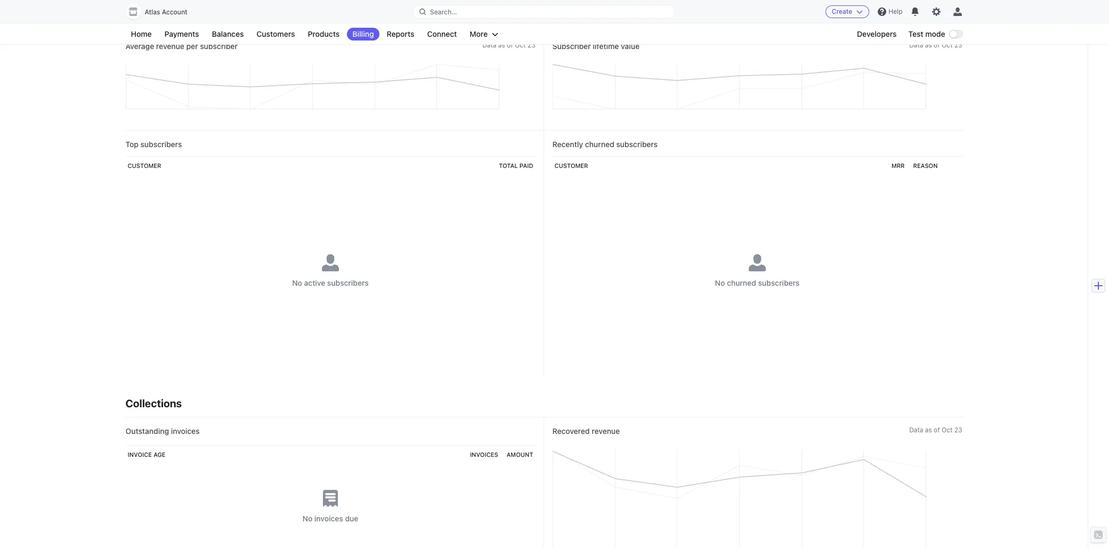 Task type: describe. For each thing, give the bounding box(es) containing it.
data as of oct 23 for subscribers
[[910, 41, 963, 49]]

Search… text field
[[413, 5, 675, 18]]

customers link
[[251, 28, 301, 41]]

help
[[889, 7, 903, 15]]

customers
[[257, 29, 295, 38]]

no active subscribers
[[292, 278, 369, 287]]

customer for top
[[128, 162, 161, 169]]

test mode
[[909, 29, 946, 38]]

more button
[[465, 28, 504, 41]]

recently churned subscribers
[[553, 139, 658, 149]]

more
[[470, 29, 488, 38]]

subscriber
[[553, 41, 591, 50]]

23 for subscribers
[[955, 41, 963, 49]]

recovered revenue
[[553, 426, 620, 436]]

no for no churned subscribers
[[716, 278, 726, 287]]

billing link
[[347, 28, 380, 41]]

subscriber
[[200, 41, 238, 50]]

invoices for outstanding
[[171, 426, 200, 436]]

account
[[162, 8, 188, 16]]

paid
[[520, 162, 534, 169]]

as for collections
[[926, 426, 933, 434]]

subscribers for no active subscribers
[[327, 278, 369, 287]]

top
[[126, 139, 139, 149]]

churned for no
[[728, 278, 757, 287]]

outstanding
[[126, 426, 169, 436]]

no invoices due
[[303, 514, 359, 523]]

subscribers for recently churned subscribers
[[617, 139, 658, 149]]

developers
[[858, 29, 897, 38]]

help button
[[874, 3, 908, 20]]

churned for recently
[[586, 139, 615, 149]]

data as of oct 23 for collections
[[910, 426, 963, 434]]

subscriber lifetime value
[[553, 41, 640, 50]]

customer for recently
[[555, 162, 589, 169]]

billing
[[353, 29, 374, 38]]

per
[[186, 41, 198, 50]]

connect link
[[422, 28, 463, 41]]

create
[[832, 7, 853, 15]]

atlas account
[[145, 8, 188, 16]]

revenue for recovered
[[592, 426, 620, 436]]

home
[[131, 29, 152, 38]]

collections
[[126, 397, 182, 409]]

payments link
[[159, 28, 205, 41]]



Task type: locate. For each thing, give the bounding box(es) containing it.
invoices left due
[[315, 514, 343, 523]]

age
[[154, 451, 166, 458]]

no
[[292, 278, 302, 287], [716, 278, 726, 287], [303, 514, 313, 523]]

0 horizontal spatial revenue
[[156, 41, 184, 50]]

subscribers
[[126, 12, 186, 24]]

oct
[[515, 41, 526, 49], [942, 41, 953, 49], [942, 426, 953, 434]]

revenue down payments link
[[156, 41, 184, 50]]

invoice age
[[128, 451, 166, 458]]

balances
[[212, 29, 244, 38]]

reason
[[914, 162, 939, 169]]

23 for collections
[[955, 426, 963, 434]]

no for no active subscribers
[[292, 278, 302, 287]]

total paid
[[499, 162, 534, 169]]

0 vertical spatial churned
[[586, 139, 615, 149]]

2 horizontal spatial no
[[716, 278, 726, 287]]

due
[[345, 514, 359, 523]]

revenue for average
[[156, 41, 184, 50]]

mrr
[[892, 162, 905, 169]]

oct for subscribers
[[942, 41, 953, 49]]

notifications image
[[912, 7, 920, 16]]

atlas account button
[[126, 4, 198, 19]]

1 vertical spatial invoices
[[315, 514, 343, 523]]

data
[[483, 41, 497, 49], [910, 41, 924, 49], [910, 426, 924, 434]]

subscribers for no churned subscribers
[[759, 278, 800, 287]]

revenue
[[156, 41, 184, 50], [592, 426, 620, 436]]

revenue right the recovered
[[592, 426, 620, 436]]

amount
[[507, 451, 534, 458]]

payments
[[165, 29, 199, 38]]

1 horizontal spatial invoices
[[315, 514, 343, 523]]

0 horizontal spatial invoices
[[171, 426, 200, 436]]

developers link
[[852, 28, 903, 41]]

1 horizontal spatial revenue
[[592, 426, 620, 436]]

recently
[[553, 139, 584, 149]]

of
[[507, 41, 513, 49], [935, 41, 941, 49], [935, 426, 941, 434]]

test
[[909, 29, 924, 38]]

1 horizontal spatial no
[[303, 514, 313, 523]]

as
[[499, 41, 506, 49], [926, 41, 933, 49], [926, 426, 933, 434]]

recovered
[[553, 426, 590, 436]]

subscribers
[[141, 139, 182, 149], [617, 139, 658, 149], [327, 278, 369, 287], [759, 278, 800, 287]]

invoices
[[470, 451, 499, 458]]

value
[[621, 41, 640, 50]]

23
[[528, 41, 536, 49], [955, 41, 963, 49], [955, 426, 963, 434]]

1 vertical spatial revenue
[[592, 426, 620, 436]]

no churned subscribers
[[716, 278, 800, 287]]

create button
[[826, 5, 870, 18]]

oct for collections
[[942, 426, 953, 434]]

total
[[499, 162, 518, 169]]

data for collections
[[910, 426, 924, 434]]

average
[[126, 41, 154, 50]]

top subscribers
[[126, 139, 182, 149]]

reports
[[387, 29, 415, 38]]

Search… search field
[[413, 5, 675, 18]]

1 horizontal spatial customer
[[555, 162, 589, 169]]

0 horizontal spatial no
[[292, 278, 302, 287]]

average revenue per subscriber
[[126, 41, 238, 50]]

lifetime
[[593, 41, 619, 50]]

search…
[[430, 8, 457, 16]]

customer
[[128, 162, 161, 169], [555, 162, 589, 169]]

invoice
[[128, 451, 152, 458]]

atlas
[[145, 8, 160, 16]]

0 horizontal spatial customer
[[128, 162, 161, 169]]

invoices
[[171, 426, 200, 436], [315, 514, 343, 523]]

1 customer from the left
[[128, 162, 161, 169]]

of for collections
[[935, 426, 941, 434]]

0 horizontal spatial churned
[[586, 139, 615, 149]]

balances link
[[207, 28, 249, 41]]

outstanding invoices
[[126, 426, 200, 436]]

0 vertical spatial revenue
[[156, 41, 184, 50]]

invoices for no
[[315, 514, 343, 523]]

customer down the recently
[[555, 162, 589, 169]]

home link
[[126, 28, 157, 41]]

data for subscribers
[[910, 41, 924, 49]]

products link
[[303, 28, 345, 41]]

0 vertical spatial invoices
[[171, 426, 200, 436]]

no for no invoices due
[[303, 514, 313, 523]]

as for subscribers
[[926, 41, 933, 49]]

churned
[[586, 139, 615, 149], [728, 278, 757, 287]]

invoices right outstanding
[[171, 426, 200, 436]]

active
[[304, 278, 326, 287]]

products
[[308, 29, 340, 38]]

connect
[[427, 29, 457, 38]]

2 customer from the left
[[555, 162, 589, 169]]

reports link
[[382, 28, 420, 41]]

mode
[[926, 29, 946, 38]]

of for subscribers
[[935, 41, 941, 49]]

customer down top subscribers
[[128, 162, 161, 169]]

data as of oct 23
[[483, 41, 536, 49], [910, 41, 963, 49], [910, 426, 963, 434]]

1 horizontal spatial churned
[[728, 278, 757, 287]]

1 vertical spatial churned
[[728, 278, 757, 287]]



Task type: vqa. For each thing, say whether or not it's contained in the screenshot.
"fraud prevention"
no



